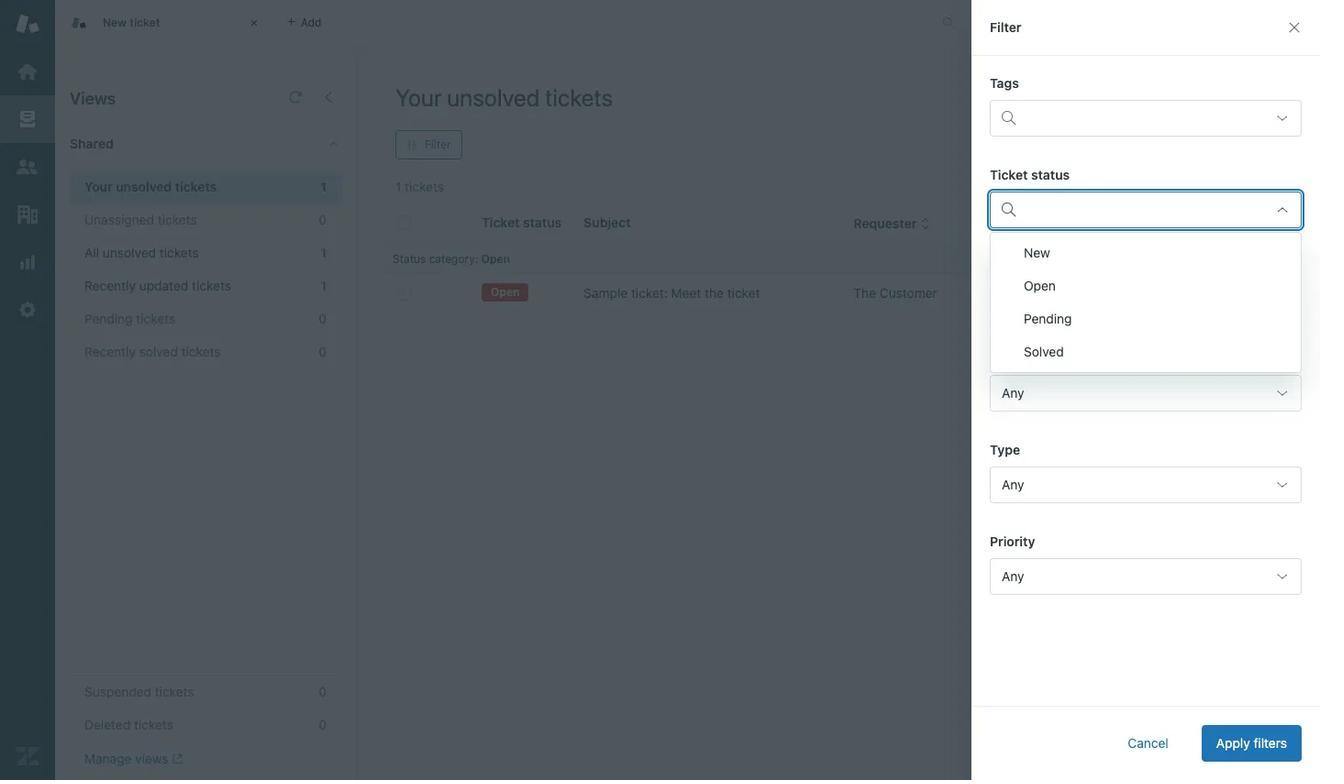 Task type: vqa. For each thing, say whether or not it's contained in the screenshot.
Displays Possible Ticket Submission Types image
no



Task type: locate. For each thing, give the bounding box(es) containing it.
1 vertical spatial requester
[[990, 259, 1053, 274]]

your unsolved tickets up the 'unassigned tickets'
[[84, 179, 217, 194]]

new down requested button
[[1024, 245, 1050, 261]]

1 vertical spatial new
[[1024, 245, 1050, 261]]

0 vertical spatial ticket
[[129, 15, 160, 29]]

0 horizontal spatial pending
[[84, 311, 133, 327]]

2 any from the top
[[1002, 477, 1024, 493]]

ticket
[[129, 15, 160, 29], [727, 285, 760, 301]]

1 vertical spatial any
[[1002, 477, 1024, 493]]

recently for recently updated tickets
[[84, 278, 136, 294]]

1 for all unsolved tickets
[[321, 245, 327, 261]]

unsolved up the 'unassigned tickets'
[[116, 179, 172, 194]]

2 vertical spatial any field
[[990, 559, 1302, 595]]

1 for your unsolved tickets
[[320, 179, 327, 194]]

3 any from the top
[[1002, 569, 1024, 584]]

new inside ticket status "list box"
[[1024, 245, 1050, 261]]

request date
[[990, 350, 1072, 366]]

1 vertical spatial unsolved
[[116, 179, 172, 194]]

1 vertical spatial your
[[84, 179, 113, 194]]

shared heading
[[55, 117, 358, 172]]

open right category:
[[481, 252, 510, 266]]

recently down all
[[84, 278, 136, 294]]

3 0 from the top
[[319, 344, 327, 360]]

the
[[705, 285, 724, 301]]

requester
[[854, 216, 917, 231], [990, 259, 1053, 274]]

0 vertical spatial recently
[[84, 278, 136, 294]]

your unsolved tickets
[[395, 83, 613, 111], [84, 179, 217, 194]]

2 1 from the top
[[321, 245, 327, 261]]

1 vertical spatial priority
[[990, 534, 1035, 550]]

1 horizontal spatial type
[[1111, 216, 1142, 231]]

pending down 23 minutes ago
[[1024, 311, 1072, 327]]

recently down pending tickets
[[84, 344, 136, 360]]

requester inside button
[[854, 216, 917, 231]]

apply filters
[[1216, 736, 1287, 751]]

1 vertical spatial 1
[[321, 245, 327, 261]]

play
[[1243, 93, 1268, 108]]

1 horizontal spatial pending
[[1024, 311, 1072, 327]]

23
[[998, 285, 1013, 301]]

0 vertical spatial your
[[395, 83, 442, 111]]

1 vertical spatial type
[[990, 442, 1020, 458]]

all unsolved tickets
[[84, 245, 199, 261]]

pending for pending
[[1024, 311, 1072, 327]]

type
[[1111, 216, 1142, 231], [990, 442, 1020, 458]]

1 pending from the left
[[84, 311, 133, 327]]

1 vertical spatial recently
[[84, 344, 136, 360]]

Ticket status field
[[1026, 195, 1262, 225]]

2 any field from the top
[[990, 467, 1302, 504]]

1 vertical spatial filter
[[425, 138, 451, 151]]

2 pending from the left
[[1024, 311, 1072, 327]]

pending up recently solved tickets
[[84, 311, 133, 327]]

new for new
[[1024, 245, 1050, 261]]

0 for suspended tickets
[[319, 684, 327, 700]]

deleted tickets
[[84, 717, 173, 733]]

your up unassigned at the top left
[[84, 179, 113, 194]]

1 any field from the top
[[990, 375, 1302, 412]]

pending
[[84, 311, 133, 327], [1024, 311, 1072, 327]]

0 vertical spatial requester
[[854, 216, 917, 231]]

row
[[382, 275, 1306, 312]]

0
[[319, 212, 327, 228], [319, 311, 327, 327], [319, 344, 327, 360], [319, 684, 327, 700], [319, 717, 327, 733]]

new inside tab
[[103, 15, 127, 29]]

open down status category: open
[[491, 286, 520, 299]]

open inside ticket status "list box"
[[1024, 278, 1056, 294]]

2 0 from the top
[[319, 311, 327, 327]]

0 vertical spatial any field
[[990, 375, 1302, 412]]

type inside filter 'dialog'
[[990, 442, 1020, 458]]

0 vertical spatial unsolved
[[447, 83, 540, 111]]

ticket status element
[[990, 192, 1302, 228]]

any for priority
[[1002, 569, 1024, 584]]

1 horizontal spatial your
[[395, 83, 442, 111]]

1 horizontal spatial new
[[1024, 245, 1050, 261]]

sample
[[584, 285, 628, 301]]

category:
[[429, 252, 478, 266]]

0 horizontal spatial requester
[[854, 216, 917, 231]]

views
[[70, 89, 116, 108]]

the
[[854, 285, 876, 301]]

open
[[481, 252, 510, 266], [1024, 278, 1056, 294], [491, 286, 520, 299]]

2 recently from the top
[[84, 344, 136, 360]]

1 horizontal spatial priority
[[1206, 216, 1251, 231]]

2 vertical spatial any
[[1002, 569, 1024, 584]]

0 horizontal spatial ticket
[[129, 15, 160, 29]]

updated
[[139, 278, 188, 294]]

requester inside filter 'dialog'
[[990, 259, 1053, 274]]

refresh views pane image
[[288, 90, 303, 105]]

your unsolved tickets down tabs tab list
[[395, 83, 613, 111]]

0 horizontal spatial priority
[[990, 534, 1035, 550]]

new ticket
[[103, 15, 160, 29]]

1 vertical spatial ticket
[[727, 285, 760, 301]]

priority
[[1206, 216, 1251, 231], [990, 534, 1035, 550]]

pending for pending tickets
[[84, 311, 133, 327]]

filter
[[990, 19, 1022, 35], [425, 138, 451, 151]]

0 horizontal spatial new
[[103, 15, 127, 29]]

tickets
[[545, 83, 613, 111], [175, 179, 217, 194], [158, 212, 197, 228], [159, 245, 199, 261], [192, 278, 231, 294], [136, 311, 175, 327], [181, 344, 221, 360], [155, 684, 194, 700], [134, 717, 173, 733]]

open inside row
[[491, 286, 520, 299]]

0 vertical spatial type
[[1111, 216, 1142, 231]]

customer
[[880, 285, 938, 301]]

Any field
[[990, 375, 1302, 412], [990, 467, 1302, 504], [990, 559, 1302, 595]]

deleted
[[84, 717, 131, 733]]

unsolved down tabs tab list
[[447, 83, 540, 111]]

4 0 from the top
[[319, 684, 327, 700]]

1 horizontal spatial ticket
[[727, 285, 760, 301]]

3 any field from the top
[[990, 559, 1302, 595]]

2 vertical spatial 1
[[321, 278, 327, 294]]

1 horizontal spatial requester
[[990, 259, 1053, 274]]

priority inside button
[[1206, 216, 1251, 231]]

priority button
[[1206, 216, 1266, 232]]

manage views
[[84, 751, 168, 767]]

views
[[135, 751, 168, 767]]

filters
[[1254, 736, 1287, 751]]

filter inside 'dialog'
[[990, 19, 1022, 35]]

0 horizontal spatial filter
[[425, 138, 451, 151]]

1 1 from the top
[[320, 179, 327, 194]]

recently
[[84, 278, 136, 294], [84, 344, 136, 360]]

1
[[320, 179, 327, 194], [321, 245, 327, 261], [321, 278, 327, 294]]

solved
[[139, 344, 178, 360]]

suspended
[[84, 684, 151, 700]]

your
[[395, 83, 442, 111], [84, 179, 113, 194]]

type inside button
[[1111, 216, 1142, 231]]

any
[[1002, 385, 1024, 401], [1002, 477, 1024, 493], [1002, 569, 1024, 584]]

conversations button
[[975, 8, 1111, 37]]

suspended tickets
[[84, 684, 194, 700]]

1 any from the top
[[1002, 385, 1024, 401]]

status
[[393, 252, 426, 266]]

1 recently from the top
[[84, 278, 136, 294]]

collapse views pane image
[[321, 90, 336, 105]]

open right the 23
[[1024, 278, 1056, 294]]

0 horizontal spatial type
[[990, 442, 1020, 458]]

0 vertical spatial any
[[1002, 385, 1024, 401]]

5 0 from the top
[[319, 717, 327, 733]]

tabs tab list
[[55, 0, 923, 46]]

2 vertical spatial unsolved
[[103, 245, 156, 261]]

1 horizontal spatial filter
[[990, 19, 1022, 35]]

manage
[[84, 751, 132, 767]]

0 horizontal spatial your unsolved tickets
[[84, 179, 217, 194]]

1 horizontal spatial your unsolved tickets
[[395, 83, 613, 111]]

0 vertical spatial your unsolved tickets
[[395, 83, 613, 111]]

1 0 from the top
[[319, 212, 327, 228]]

ticket status list box
[[990, 232, 1302, 373]]

0 vertical spatial filter
[[990, 19, 1022, 35]]

0 vertical spatial priority
[[1206, 216, 1251, 231]]

requester up the customer
[[854, 216, 917, 231]]

pending inside ticket status "list box"
[[1024, 311, 1072, 327]]

row containing sample ticket: meet the ticket
[[382, 275, 1306, 312]]

new up views
[[103, 15, 127, 29]]

tags element
[[990, 100, 1302, 137]]

new
[[103, 15, 127, 29], [1024, 245, 1050, 261]]

conversations
[[995, 15, 1069, 29]]

23 minutes ago
[[998, 285, 1089, 301]]

your up filter button at the top of the page
[[395, 83, 442, 111]]

unsolved
[[447, 83, 540, 111], [116, 179, 172, 194], [103, 245, 156, 261]]

0 vertical spatial new
[[103, 15, 127, 29]]

0 vertical spatial 1
[[320, 179, 327, 194]]

filter button
[[395, 130, 462, 160]]

solved
[[1024, 344, 1064, 360]]

3 1 from the top
[[321, 278, 327, 294]]

requester up the 23
[[990, 259, 1053, 274]]

close image
[[245, 14, 263, 32]]

1 vertical spatial any field
[[990, 467, 1302, 504]]

unsolved down unassigned at the top left
[[103, 245, 156, 261]]



Task type: describe. For each thing, give the bounding box(es) containing it.
apply
[[1216, 736, 1250, 751]]

new ticket tab
[[55, 0, 275, 46]]

ticket:
[[631, 285, 668, 301]]

type button
[[1111, 216, 1156, 232]]

views image
[[16, 107, 39, 131]]

ticket status
[[990, 167, 1070, 183]]

ago
[[1067, 285, 1089, 301]]

get started image
[[16, 60, 39, 83]]

unassigned
[[84, 212, 154, 228]]

requester button
[[854, 216, 932, 232]]

0 for pending tickets
[[319, 311, 327, 327]]

1 for recently updated tickets
[[321, 278, 327, 294]]

0 horizontal spatial your
[[84, 179, 113, 194]]

zendesk image
[[16, 745, 39, 769]]

recently for recently solved tickets
[[84, 344, 136, 360]]

any field for priority
[[990, 559, 1302, 595]]

customers image
[[16, 155, 39, 179]]

requested button
[[998, 216, 1079, 232]]

1 vertical spatial your unsolved tickets
[[84, 179, 217, 194]]

manage views link
[[84, 751, 182, 768]]

admin image
[[16, 298, 39, 322]]

cancel button
[[1113, 726, 1183, 762]]

tags
[[990, 75, 1019, 91]]

all
[[84, 245, 99, 261]]

play button
[[1205, 83, 1283, 119]]

zendesk support image
[[16, 12, 39, 36]]

organizations image
[[16, 203, 39, 227]]

request
[[990, 350, 1041, 366]]

0 for deleted tickets
[[319, 717, 327, 733]]

sample ticket: meet the ticket
[[584, 285, 760, 301]]

status
[[1031, 167, 1070, 183]]

sample ticket: meet the ticket link
[[584, 284, 760, 303]]

requested
[[998, 216, 1064, 231]]

new for new ticket
[[103, 15, 127, 29]]

the customer
[[854, 285, 938, 301]]

0 for unassigned tickets
[[319, 212, 327, 228]]

(opens in a new tab) image
[[168, 754, 182, 765]]

apply filters button
[[1202, 726, 1302, 762]]

any field for request date
[[990, 375, 1302, 412]]

pending tickets
[[84, 311, 175, 327]]

meet
[[671, 285, 701, 301]]

ticket inside tab
[[129, 15, 160, 29]]

0 for recently solved tickets
[[319, 344, 327, 360]]

filter dialog
[[972, 0, 1320, 781]]

ticket inside row
[[727, 285, 760, 301]]

unassigned tickets
[[84, 212, 197, 228]]

status category: open
[[393, 252, 510, 266]]

shared
[[70, 136, 114, 151]]

reporting image
[[16, 250, 39, 274]]

any field for type
[[990, 467, 1302, 504]]

priority inside filter 'dialog'
[[990, 534, 1035, 550]]

close drawer image
[[1287, 20, 1302, 35]]

ticket
[[990, 167, 1028, 183]]

cancel
[[1128, 736, 1169, 751]]

any for request date
[[1002, 385, 1024, 401]]

recently solved tickets
[[84, 344, 221, 360]]

date
[[1044, 350, 1072, 366]]

main element
[[0, 0, 55, 781]]

any for type
[[1002, 477, 1024, 493]]

recently updated tickets
[[84, 278, 231, 294]]

shared button
[[55, 117, 309, 172]]

subject
[[584, 215, 631, 230]]

minutes
[[1017, 285, 1064, 301]]

filter inside button
[[425, 138, 451, 151]]



